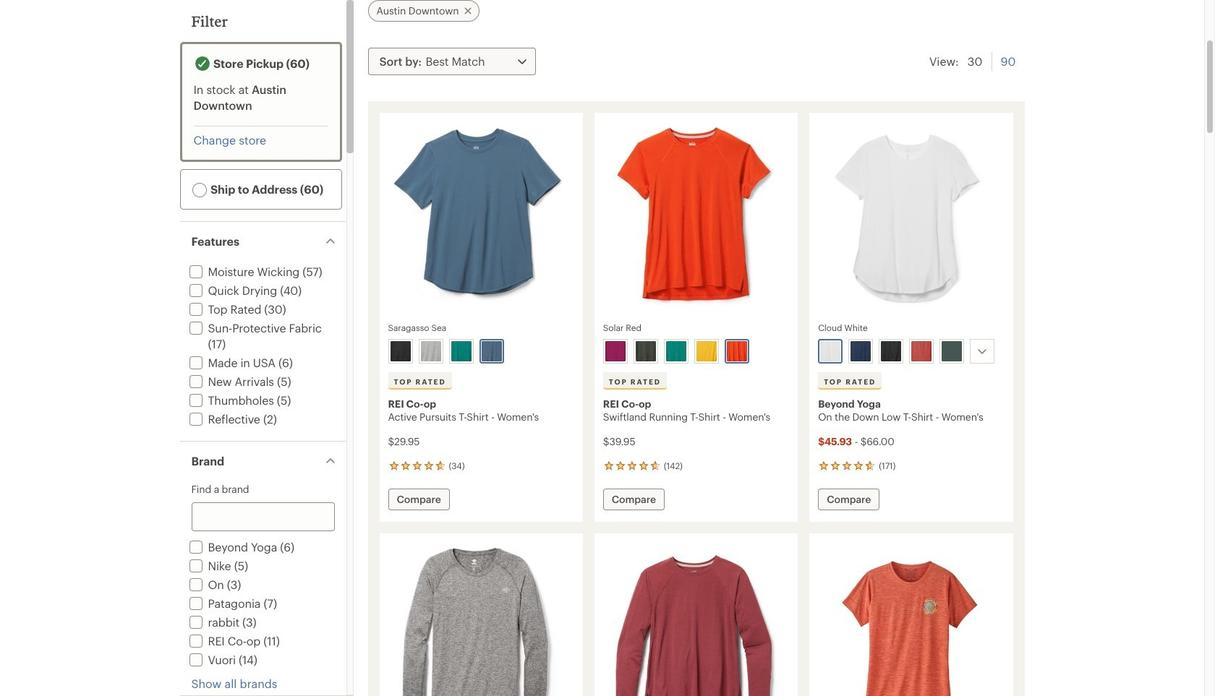 Task type: vqa. For each thing, say whether or not it's contained in the screenshot.
Cookware
no



Task type: describe. For each thing, give the bounding box(es) containing it.
solar red image
[[727, 341, 747, 362]]

cosmic magenta image
[[605, 341, 625, 362]]

nocturnal navy image
[[851, 341, 871, 362]]

group for beyond yoga on the down low t-shirt - women's 0 image
[[815, 336, 1006, 367]]

group for rei co-op swiftland running t-shirt - women's 0 image
[[600, 336, 791, 367]]

storm heather image
[[942, 341, 962, 362]]

rei co-op active pursuits t-shirt - women's 0 image
[[388, 122, 574, 313]]

crater teal image for alloy gray heather "icon"
[[451, 341, 471, 362]]

crater teal image for pirate black heather image
[[666, 341, 686, 362]]

darkest night image
[[881, 341, 901, 362]]

group for the rei co-op active pursuits t-shirt - women's 0 image
[[385, 336, 576, 367]]

black image
[[390, 341, 410, 362]]



Task type: locate. For each thing, give the bounding box(es) containing it.
None text field
[[191, 503, 334, 532]]

alloy gray heather image
[[421, 341, 441, 362]]

group
[[385, 336, 576, 367], [600, 336, 791, 367], [815, 336, 1006, 367]]

crater teal image right pirate black heather image
[[666, 341, 686, 362]]

add filter: ship to address (60) image
[[192, 183, 206, 197]]

rabbit ez tee long-sleeve t-shirt - women's 0 image
[[388, 542, 574, 696]]

0 horizontal spatial group
[[385, 336, 576, 367]]

0 horizontal spatial crater teal image
[[451, 341, 471, 362]]

1 horizontal spatial group
[[600, 336, 791, 367]]

1 group from the left
[[385, 336, 576, 367]]

rei co-op swiftland long-sleeve running t-shirt - women's 0 image
[[603, 542, 789, 696]]

rei co-op swiftland running t-shirt - women's 0 image
[[603, 122, 789, 313]]

pirate black heather image
[[636, 341, 656, 362]]

goldenrod image
[[696, 341, 717, 362]]

patagonia capilene cool daily graphic t-shirt - women's 0 image
[[818, 542, 1004, 696]]

2 crater teal image from the left
[[666, 341, 686, 362]]

cloud white image
[[820, 341, 841, 362]]

2 horizontal spatial group
[[815, 336, 1006, 367]]

crater teal image
[[451, 341, 471, 362], [666, 341, 686, 362]]

beyond yoga on the down low t-shirt - women's 0 image
[[818, 122, 1004, 313]]

1 horizontal spatial crater teal image
[[666, 341, 686, 362]]

saragasso sea image
[[481, 341, 502, 362]]

3 group from the left
[[815, 336, 1006, 367]]

2 group from the left
[[600, 336, 791, 367]]

berry rose heather image
[[911, 341, 932, 362]]

crater teal image left saragasso sea icon
[[451, 341, 471, 362]]

expand color swatches image
[[974, 343, 991, 360]]

1 crater teal image from the left
[[451, 341, 471, 362]]



